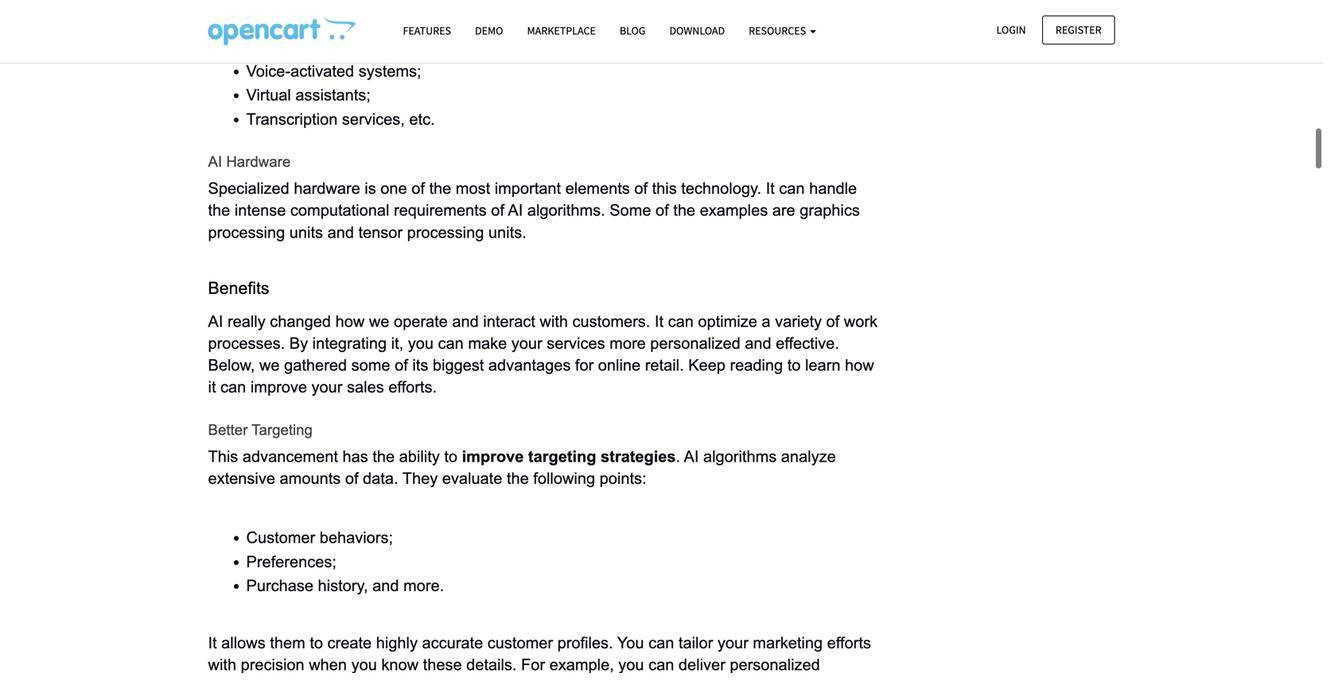 Task type: locate. For each thing, give the bounding box(es) containing it.
with up services
[[540, 313, 568, 330]]

behaviors;
[[320, 530, 393, 547]]

you down create
[[351, 657, 377, 674]]

online
[[598, 357, 641, 374]]

with inside it allows them to create highly accurate customer profiles. you can tailor your marketing efforts with precision when you know these details. for example, you can deliver personalize
[[208, 657, 236, 674]]

2 horizontal spatial your
[[717, 635, 748, 652]]

1 horizontal spatial you
[[408, 335, 434, 352]]

login
[[996, 23, 1026, 37]]

of left 'its'
[[395, 357, 408, 374]]

register link
[[1042, 16, 1115, 44]]

can left the deliver
[[648, 657, 674, 674]]

.
[[676, 448, 680, 466]]

create
[[327, 635, 372, 652]]

it
[[766, 180, 775, 197], [655, 313, 664, 330], [208, 635, 217, 652]]

0 horizontal spatial processing
[[208, 224, 285, 241]]

1 vertical spatial improve
[[462, 448, 524, 466]]

processing down requirements
[[407, 224, 484, 241]]

we down the processes. at the left of the page
[[259, 357, 280, 374]]

ai right .
[[684, 448, 699, 466]]

to inside ai really changed how we operate and interact with customers. it can optimize a variety of work processes. by integrating it, you can make your services more personalized and effective. below, we gathered some of its biggest advantages for online retail. keep reading to learn how it can improve your sales efforts.
[[787, 357, 801, 374]]

your right tailor
[[717, 635, 748, 652]]

points:
[[600, 470, 646, 488]]

0 horizontal spatial how
[[335, 313, 365, 330]]

improve down gathered
[[250, 379, 307, 396]]

the down this
[[673, 202, 695, 219]]

1 horizontal spatial with
[[540, 313, 568, 330]]

of right one
[[411, 180, 425, 197]]

your up the advantages
[[511, 335, 542, 352]]

extensive
[[208, 470, 275, 488]]

we up integrating
[[369, 313, 389, 330]]

improve
[[250, 379, 307, 396], [462, 448, 524, 466]]

with inside ai really changed how we operate and interact with customers. it can optimize a variety of work processes. by integrating it, you can make your services more personalized and effective. below, we gathered some of its biggest advantages for online retail. keep reading to learn how it can improve your sales efforts.
[[540, 313, 568, 330]]

2 vertical spatial it
[[208, 635, 217, 652]]

processes.
[[208, 335, 285, 352]]

2 processing from the left
[[407, 224, 484, 241]]

to
[[787, 357, 801, 374], [444, 448, 457, 466], [310, 635, 323, 652]]

1 vertical spatial it
[[655, 313, 664, 330]]

it
[[208, 379, 216, 396]]

ai
[[208, 154, 222, 170], [508, 202, 523, 219], [208, 313, 223, 330], [684, 448, 699, 466]]

and up the make
[[452, 313, 479, 330]]

analyze
[[781, 448, 836, 466]]

the right the evaluate
[[507, 470, 529, 488]]

of down has
[[345, 470, 358, 488]]

marketing
[[753, 635, 823, 652]]

it up are
[[766, 180, 775, 197]]

with down allows
[[208, 657, 236, 674]]

efforts.
[[388, 379, 437, 396]]

1 vertical spatial we
[[259, 357, 280, 374]]

0 vertical spatial to
[[787, 357, 801, 374]]

processing
[[208, 224, 285, 241], [407, 224, 484, 241]]

it up personalized
[[655, 313, 664, 330]]

2 vertical spatial to
[[310, 635, 323, 652]]

processing down intense
[[208, 224, 285, 241]]

you down operate at the left top of the page
[[408, 335, 434, 352]]

1 horizontal spatial your
[[511, 335, 542, 352]]

1 horizontal spatial we
[[369, 313, 389, 330]]

they
[[402, 470, 438, 488]]

retail.
[[645, 357, 684, 374]]

these
[[423, 657, 462, 674]]

ai inside the 'specialized hardware is one of the most important elements of this technology. it can handle the intense computational requirements of ai algorithms. some of the examples are graphics processing units and tensor processing units.'
[[508, 202, 523, 219]]

and inside the 'specialized hardware is one of the most important elements of this technology. it can handle the intense computational requirements of ai algorithms. some of the examples are graphics processing units and tensor processing units.'
[[327, 224, 354, 241]]

you down you
[[618, 657, 644, 674]]

graphics
[[800, 202, 860, 219]]

purchase
[[246, 577, 313, 595]]

2 horizontal spatial to
[[787, 357, 801, 374]]

technology.
[[681, 180, 761, 197]]

make
[[468, 335, 507, 352]]

your inside it allows them to create highly accurate customer profiles. you can tailor your marketing efforts with precision when you know these details. for example, you can deliver personalize
[[717, 635, 748, 652]]

0 vertical spatial it
[[766, 180, 775, 197]]

some
[[610, 202, 651, 219]]

can up biggest
[[438, 335, 464, 352]]

more.
[[403, 577, 444, 595]]

0 horizontal spatial your
[[312, 379, 342, 396]]

below,
[[208, 357, 255, 374]]

0 vertical spatial your
[[511, 335, 542, 352]]

work
[[844, 313, 878, 330]]

ability
[[399, 448, 440, 466]]

1 horizontal spatial it
[[655, 313, 664, 330]]

ai up specialized
[[208, 154, 222, 170]]

to inside it allows them to create highly accurate customer profiles. you can tailor your marketing efforts with precision when you know these details. for example, you can deliver personalize
[[310, 635, 323, 652]]

and down "computational"
[[327, 224, 354, 241]]

them
[[270, 635, 305, 652]]

0 horizontal spatial with
[[208, 657, 236, 674]]

of left this
[[634, 180, 648, 197]]

tensor
[[358, 224, 403, 241]]

and
[[327, 224, 354, 241], [452, 313, 479, 330], [745, 335, 771, 352], [372, 577, 399, 595]]

it left allows
[[208, 635, 217, 652]]

it,
[[391, 335, 403, 352]]

1 horizontal spatial processing
[[407, 224, 484, 241]]

to up the evaluate
[[444, 448, 457, 466]]

your
[[511, 335, 542, 352], [312, 379, 342, 396], [717, 635, 748, 652]]

for
[[521, 657, 545, 674]]

to up when
[[310, 635, 323, 652]]

0 horizontal spatial to
[[310, 635, 323, 652]]

of up units.
[[491, 202, 504, 219]]

effective.
[[776, 335, 839, 352]]

can up personalized
[[668, 313, 694, 330]]

resources
[[749, 23, 808, 38]]

example,
[[549, 657, 614, 674]]

efforts
[[827, 635, 871, 652]]

it inside ai really changed how we operate and interact with customers. it can optimize a variety of work processes. by integrating it, you can make your services more personalized and effective. below, we gathered some of its biggest advantages for online retail. keep reading to learn how it can improve your sales efforts.
[[655, 313, 664, 330]]

learn
[[805, 357, 840, 374]]

of left work
[[826, 313, 840, 330]]

you inside ai really changed how we operate and interact with customers. it can optimize a variety of work processes. by integrating it, you can make your services more personalized and effective. below, we gathered some of its biggest advantages for online retail. keep reading to learn how it can improve your sales efforts.
[[408, 335, 434, 352]]

ai left really in the top of the page
[[208, 313, 223, 330]]

2 horizontal spatial it
[[766, 180, 775, 197]]

and left more.
[[372, 577, 399, 595]]

your down gathered
[[312, 379, 342, 396]]

highly
[[376, 635, 418, 652]]

you
[[617, 635, 644, 652]]

0 vertical spatial with
[[540, 313, 568, 330]]

computational
[[290, 202, 389, 219]]

1 processing from the left
[[208, 224, 285, 241]]

the inside . ai algorithms analyze extensive amounts of data. they evaluate the following points:
[[507, 470, 529, 488]]

how up integrating
[[335, 313, 365, 330]]

can up are
[[779, 180, 805, 197]]

when
[[309, 657, 347, 674]]

how right learn
[[845, 357, 874, 374]]

how
[[335, 313, 365, 330], [845, 357, 874, 374]]

0 vertical spatial improve
[[250, 379, 307, 396]]

0 horizontal spatial it
[[208, 635, 217, 652]]

0 horizontal spatial improve
[[250, 379, 307, 396]]

blog link
[[608, 17, 657, 45]]

biggest
[[433, 357, 484, 374]]

history,
[[318, 577, 368, 595]]

ai inside ai really changed how we operate and interact with customers. it can optimize a variety of work processes. by integrating it, you can make your services more personalized and effective. below, we gathered some of its biggest advantages for online retail. keep reading to learn how it can improve your sales efforts.
[[208, 313, 223, 330]]

a
[[762, 313, 771, 330]]

and inside "customer behaviors; preferences; purchase history, and more."
[[372, 577, 399, 595]]

sales
[[347, 379, 384, 396]]

you
[[408, 335, 434, 352], [351, 657, 377, 674], [618, 657, 644, 674]]

1 horizontal spatial to
[[444, 448, 457, 466]]

1 vertical spatial with
[[208, 657, 236, 674]]

the up data.
[[373, 448, 395, 466]]

know
[[381, 657, 419, 674]]

to down effective.
[[787, 357, 801, 374]]

0 vertical spatial how
[[335, 313, 365, 330]]

improve up the evaluate
[[462, 448, 524, 466]]

operate
[[394, 313, 448, 330]]

it inside the 'specialized hardware is one of the most important elements of this technology. it can handle the intense computational requirements of ai algorithms. some of the examples are graphics processing units and tensor processing units.'
[[766, 180, 775, 197]]

0 vertical spatial we
[[369, 313, 389, 330]]

has
[[342, 448, 368, 466]]

ai up units.
[[508, 202, 523, 219]]

2 vertical spatial your
[[717, 635, 748, 652]]

1 vertical spatial how
[[845, 357, 874, 374]]

advantages
[[488, 357, 571, 374]]



Task type: vqa. For each thing, say whether or not it's contained in the screenshot.
"text box"
no



Task type: describe. For each thing, give the bounding box(es) containing it.
variety
[[775, 313, 822, 330]]

it inside it allows them to create highly accurate customer profiles. you can tailor your marketing efforts with precision when you know these details. for example, you can deliver personalize
[[208, 635, 217, 652]]

etc.
[[409, 110, 435, 128]]

personalized
[[650, 335, 740, 352]]

one
[[380, 180, 407, 197]]

following
[[533, 470, 595, 488]]

profiles.
[[557, 635, 613, 652]]

. ai algorithms analyze extensive amounts of data. they evaluate the following points:
[[208, 448, 840, 488]]

marketplace
[[527, 23, 596, 38]]

precision
[[241, 657, 304, 674]]

benefits
[[208, 279, 269, 298]]

this advancement has the ability to improve targeting strategies
[[208, 448, 676, 466]]

important
[[495, 180, 561, 197]]

features
[[403, 23, 451, 38]]

more
[[610, 335, 646, 352]]

keep
[[688, 357, 725, 374]]

integrating artificial intelligence in e-commerce operations image
[[208, 17, 355, 45]]

activated
[[290, 63, 354, 80]]

intense
[[235, 202, 286, 219]]

allows
[[221, 635, 266, 652]]

for
[[575, 357, 594, 374]]

amounts
[[280, 470, 341, 488]]

transcription
[[246, 110, 338, 128]]

0 horizontal spatial you
[[351, 657, 377, 674]]

better targeting
[[208, 422, 313, 439]]

accurate
[[422, 635, 483, 652]]

optimize
[[698, 313, 757, 330]]

improve inside ai really changed how we operate and interact with customers. it can optimize a variety of work processes. by integrating it, you can make your services more personalized and effective. below, we gathered some of its biggest advantages for online retail. keep reading to learn how it can improve your sales efforts.
[[250, 379, 307, 396]]

0 horizontal spatial we
[[259, 357, 280, 374]]

changed
[[270, 313, 331, 330]]

hardware
[[226, 154, 291, 170]]

evaluate
[[442, 470, 502, 488]]

can right you
[[648, 635, 674, 652]]

voice-activated systems; virtual assistants; transcription services, etc.
[[246, 63, 435, 128]]

interact
[[483, 313, 535, 330]]

of inside . ai algorithms analyze extensive amounts of data. they evaluate the following points:
[[345, 470, 358, 488]]

1 vertical spatial to
[[444, 448, 457, 466]]

and up reading
[[745, 335, 771, 352]]

services,
[[342, 110, 405, 128]]

register
[[1056, 23, 1101, 37]]

can right it
[[220, 379, 246, 396]]

1 horizontal spatial how
[[845, 357, 874, 374]]

demo link
[[463, 17, 515, 45]]

reading
[[730, 357, 783, 374]]

demo
[[475, 23, 503, 38]]

the up requirements
[[429, 180, 451, 197]]

some
[[351, 357, 390, 374]]

ai inside . ai algorithms analyze extensive amounts of data. they evaluate the following points:
[[684, 448, 699, 466]]

details.
[[466, 657, 517, 674]]

examples
[[700, 202, 768, 219]]

ai really changed how we operate and interact with customers. it can optimize a variety of work processes. by integrating it, you can make your services more personalized and effective. below, we gathered some of its biggest advantages for online retail. keep reading to learn how it can improve your sales efforts.
[[208, 313, 882, 396]]

preferences;
[[246, 554, 336, 571]]

is
[[365, 180, 376, 197]]

1 vertical spatial your
[[312, 379, 342, 396]]

marketplace link
[[515, 17, 608, 45]]

are
[[772, 202, 795, 219]]

customers.
[[572, 313, 650, 330]]

elements
[[565, 180, 630, 197]]

resources link
[[737, 17, 828, 45]]

services
[[547, 335, 605, 352]]

customer behaviors; preferences; purchase history, and more.
[[246, 530, 444, 595]]

this
[[208, 448, 238, 466]]

data.
[[363, 470, 398, 488]]

2 horizontal spatial you
[[618, 657, 644, 674]]

the down specialized
[[208, 202, 230, 219]]

specialized hardware is one of the most important elements of this technology. it can handle the intense computational requirements of ai algorithms. some of the examples are graphics processing units and tensor processing units.
[[208, 180, 864, 241]]

units.
[[488, 224, 526, 241]]

this
[[652, 180, 677, 197]]

algorithms.
[[527, 202, 605, 219]]

customer
[[488, 635, 553, 652]]

integrating
[[312, 335, 387, 352]]

by
[[289, 335, 308, 352]]

download
[[669, 23, 725, 38]]

of down this
[[656, 202, 669, 219]]

hardware
[[294, 180, 360, 197]]

really
[[227, 313, 266, 330]]

gathered
[[284, 357, 347, 374]]

units
[[289, 224, 323, 241]]

customer
[[246, 530, 315, 547]]

can inside the 'specialized hardware is one of the most important elements of this technology. it can handle the intense computational requirements of ai algorithms. some of the examples are graphics processing units and tensor processing units.'
[[779, 180, 805, 197]]

features link
[[391, 17, 463, 45]]

assistants;
[[295, 86, 371, 104]]

download link
[[657, 17, 737, 45]]

requirements
[[394, 202, 487, 219]]

deliver
[[679, 657, 725, 674]]

virtual
[[246, 86, 291, 104]]

voice-
[[246, 63, 290, 80]]

1 horizontal spatial improve
[[462, 448, 524, 466]]

strategies
[[601, 448, 676, 466]]

systems;
[[359, 63, 421, 80]]



